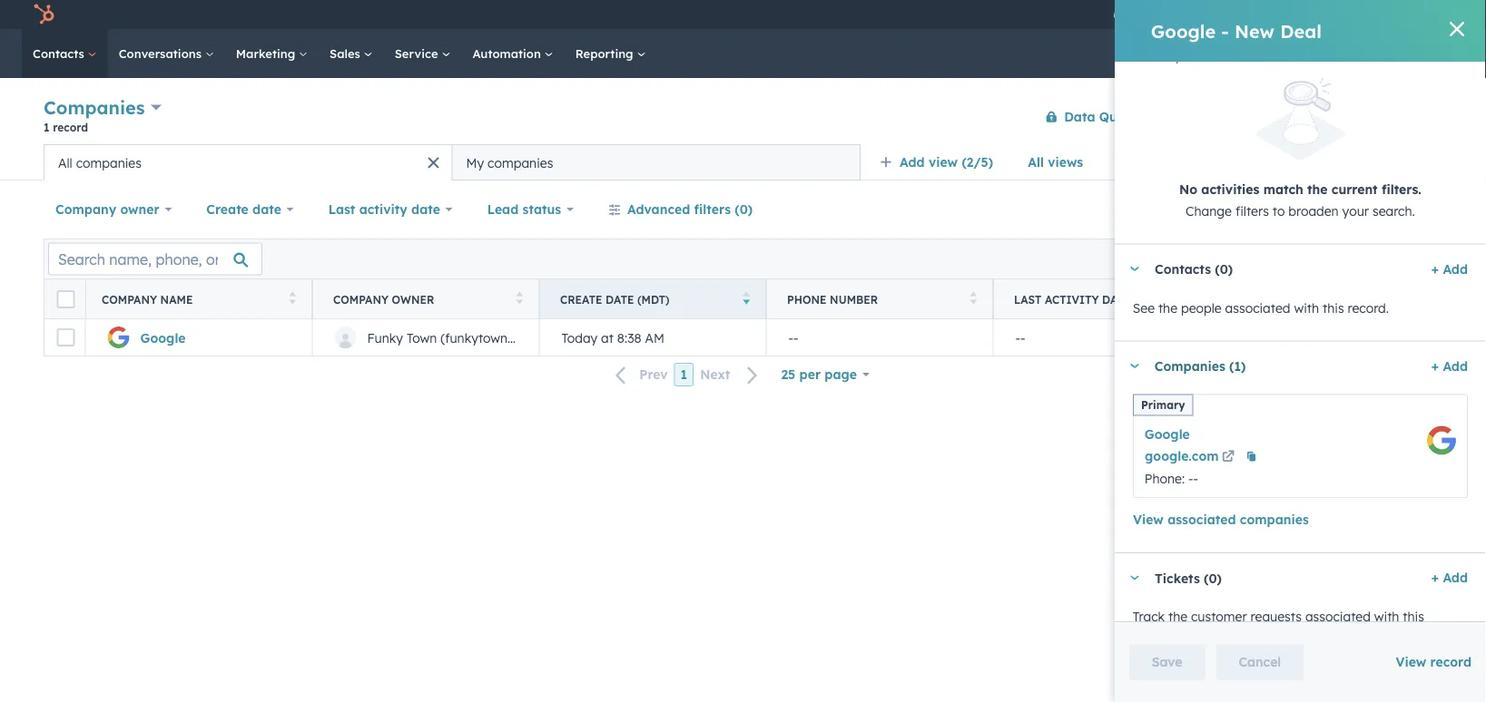 Task type: describe. For each thing, give the bounding box(es) containing it.
funky
[[367, 330, 403, 346]]

help image
[[1286, 8, 1302, 25]]

add inside popup button
[[900, 154, 925, 170]]

pagination navigation
[[605, 363, 770, 387]]

press to sort. image for last activity date (mdt)
[[1197, 292, 1204, 305]]

companies for companies (1)
[[1155, 359, 1226, 375]]

press to sort. image
[[289, 292, 296, 305]]

last activity date button
[[317, 192, 465, 228]]

my companies button
[[452, 144, 861, 181]]

track the customer requests associated with this record.
[[1133, 610, 1425, 647]]

mountain view
[[1243, 330, 1332, 346]]

add view (2/5)
[[900, 154, 994, 170]]

filters inside the no activities match the current filters. change filters to broaden your search.
[[1236, 203, 1269, 219]]

last for last activity date (mdt)
[[1014, 293, 1042, 306]]

settings image
[[1316, 8, 1333, 24]]

see the people associated with this record.
[[1133, 300, 1389, 316]]

marketing link
[[225, 29, 319, 78]]

view associated companies link
[[1133, 510, 1309, 531]]

the inside the no activities match the current filters. change filters to broaden your search.
[[1308, 181, 1328, 197]]

filter
[[1133, 48, 1163, 64]]

phone:
[[1145, 471, 1185, 487]]

automation
[[473, 46, 545, 61]]

activity
[[359, 202, 408, 218]]

+ add for see the people associated with this record.
[[1432, 261, 1468, 277]]

2 vertical spatial google
[[1145, 427, 1190, 442]]

(1)
[[1230, 359, 1246, 375]]

save button
[[1130, 645, 1206, 681]]

see
[[1133, 300, 1155, 316]]

companies banner
[[44, 93, 1443, 144]]

today at 8:38 am
[[562, 330, 665, 346]]

the for tickets (0)
[[1169, 610, 1188, 625]]

0 horizontal spatial with
[[1294, 300, 1320, 316]]

25 per page
[[781, 367, 857, 383]]

advanced
[[627, 202, 690, 218]]

create for create date (mdt)
[[560, 293, 603, 306]]

calling icon image
[[1210, 7, 1226, 23]]

1 button
[[674, 363, 694, 387]]

2 + add from the top
[[1432, 358, 1468, 374]]

data quality button
[[1034, 99, 1147, 135]]

view for view record
[[1396, 655, 1427, 671]]

conversations
[[119, 46, 205, 61]]

company inside popup button
[[55, 202, 116, 218]]

view record
[[1396, 655, 1472, 671]]

by:
[[1167, 48, 1184, 64]]

companies for companies
[[44, 96, 145, 119]]

add for contacts (0)
[[1443, 261, 1468, 277]]

funky town (funkytownclown1@gmail.com)
[[367, 330, 627, 346]]

view for view associated companies
[[1133, 512, 1164, 528]]

track
[[1133, 610, 1165, 625]]

company owner button
[[44, 192, 184, 228]]

1 record
[[44, 120, 88, 134]]

all for all companies
[[58, 155, 72, 171]]

(0) for contacts (0)
[[1215, 261, 1233, 277]]

all companies
[[58, 155, 142, 171]]

am
[[645, 330, 665, 346]]

view record link
[[1396, 655, 1472, 671]]

last activity date
[[328, 202, 440, 218]]

create date button
[[195, 192, 306, 228]]

city
[[1241, 293, 1268, 306]]

2 + add button from the top
[[1432, 356, 1468, 377]]

automation link
[[462, 29, 565, 78]]

view associated companies
[[1133, 512, 1309, 528]]

1 vertical spatial google link
[[1145, 427, 1190, 442]]

create for create date
[[206, 202, 249, 218]]

2 horizontal spatial companies
[[1240, 512, 1309, 528]]

marketplaces button
[[1237, 0, 1275, 29]]

add for companies (1)
[[1443, 358, 1468, 374]]

search.
[[1373, 203, 1416, 219]]

-- inside button
[[789, 330, 799, 346]]

next button
[[694, 363, 770, 387]]

new
[[1235, 20, 1275, 42]]

import
[[1264, 110, 1301, 124]]

companies button
[[44, 94, 162, 121]]

funky
[[1405, 7, 1436, 22]]

companies (1) button
[[1115, 342, 1425, 391]]

lead status
[[487, 202, 561, 218]]

change
[[1186, 203, 1232, 219]]

to
[[1273, 203, 1285, 219]]

record for view record
[[1431, 655, 1472, 671]]

press to sort. image for company owner
[[516, 292, 523, 305]]

cancel button
[[1216, 645, 1304, 681]]

advanced filters (0) button
[[597, 192, 765, 228]]

funky button
[[1374, 0, 1463, 29]]

phone number
[[787, 293, 878, 306]]

1 for 1 record
[[44, 120, 50, 134]]

company up funky
[[333, 293, 389, 306]]

google for google - new deal
[[1151, 20, 1216, 42]]

all companies button
[[44, 144, 452, 181]]

view inside button
[[1303, 330, 1332, 346]]

my
[[466, 155, 484, 171]]

filters inside button
[[694, 202, 731, 218]]

with inside track the customer requests associated with this record.
[[1375, 610, 1400, 625]]

funky town image
[[1385, 6, 1401, 23]]

save for save
[[1152, 655, 1183, 671]]

current
[[1332, 181, 1378, 197]]

marketing
[[236, 46, 299, 61]]

companies for my companies
[[488, 155, 553, 171]]

owner inside popup button
[[120, 202, 159, 218]]

all for all activities
[[1193, 49, 1209, 65]]

last activity date (mdt)
[[1014, 293, 1166, 306]]

record for 1 record
[[53, 120, 88, 134]]

hubspot image
[[33, 4, 54, 25]]

match
[[1264, 181, 1304, 197]]

2 (mdt) from the left
[[1134, 293, 1166, 306]]

1 press to sort. element from the left
[[289, 292, 296, 307]]

contacts for contacts (0)
[[1155, 261, 1211, 277]]

contacts (0) button
[[1115, 245, 1425, 294]]

+ for see the people associated with this record.
[[1432, 261, 1439, 277]]

service link
[[384, 29, 462, 78]]

descending sort. press to sort ascending. image
[[743, 292, 750, 305]]

name
[[160, 293, 193, 306]]

your
[[1343, 203, 1369, 219]]

all activities button
[[1192, 43, 1295, 69]]

notifications image
[[1347, 8, 1363, 25]]

save for save view
[[1376, 203, 1401, 217]]

data
[[1064, 109, 1096, 124]]

cancel
[[1239, 655, 1282, 671]]

press to sort. element for company owner
[[516, 292, 523, 307]]

number
[[830, 293, 878, 306]]

requests
[[1251, 610, 1302, 625]]

upgrade
[[1133, 9, 1184, 24]]

view for save
[[1404, 203, 1428, 217]]

reporting
[[576, 46, 637, 61]]

press to sort. element for phone number
[[970, 292, 977, 307]]

1 horizontal spatial record.
[[1348, 300, 1389, 316]]

per
[[800, 367, 821, 383]]



Task type: locate. For each thing, give the bounding box(es) containing it.
1 + add from the top
[[1432, 261, 1468, 277]]

companies up company owner popup button
[[76, 155, 142, 171]]

next
[[700, 367, 731, 383]]

0 vertical spatial contacts
[[33, 46, 88, 61]]

this up 'view record' link
[[1403, 610, 1425, 625]]

funky town (funkytownclown1@gmail.com) button
[[312, 320, 627, 356]]

views
[[1048, 154, 1084, 170]]

last for last activity date
[[328, 202, 355, 218]]

0 horizontal spatial --
[[789, 330, 799, 346]]

0 horizontal spatial this
[[1323, 300, 1345, 316]]

data quality
[[1064, 109, 1146, 124]]

1 vertical spatial view
[[1133, 512, 1164, 528]]

create down all companies button
[[206, 202, 249, 218]]

save down filters.
[[1376, 203, 1401, 217]]

2 horizontal spatial view
[[1396, 655, 1427, 671]]

record.
[[1348, 300, 1389, 316], [1133, 631, 1174, 647]]

associated up mountain
[[1226, 300, 1291, 316]]

view
[[929, 154, 958, 170], [1404, 203, 1428, 217]]

0 vertical spatial google
[[1151, 20, 1216, 42]]

caret image up see
[[1130, 267, 1140, 272]]

0 horizontal spatial (mdt)
[[638, 293, 670, 306]]

record. down track
[[1133, 631, 1174, 647]]

0 vertical spatial the
[[1308, 181, 1328, 197]]

google for top google link
[[140, 330, 186, 346]]

+ add button for see the people associated with this record.
[[1432, 259, 1468, 280]]

1 inside companies banner
[[44, 120, 50, 134]]

--
[[789, 330, 799, 346], [1016, 330, 1026, 346]]

activities for all
[[1213, 49, 1271, 65]]

all activities button
[[1192, 49, 1292, 65]]

2 horizontal spatial press to sort. image
[[1197, 292, 1204, 305]]

help button
[[1279, 0, 1309, 29]]

0 vertical spatial caret image
[[1130, 267, 1140, 272]]

company
[[55, 202, 116, 218], [102, 293, 157, 306], [333, 293, 389, 306]]

(0) right advanced
[[735, 202, 753, 218]]

companies right my
[[488, 155, 553, 171]]

1 (mdt) from the left
[[638, 293, 670, 306]]

0 vertical spatial last
[[328, 202, 355, 218]]

the for contacts (0)
[[1159, 300, 1178, 316]]

customer
[[1191, 610, 1248, 625]]

date inside popup button
[[411, 202, 440, 218]]

activities for no
[[1202, 181, 1260, 197]]

1 vertical spatial companies
[[1155, 359, 1226, 375]]

advanced filters (0)
[[627, 202, 753, 218]]

-- up 25 on the right of page
[[789, 330, 799, 346]]

primary
[[1141, 399, 1185, 412]]

companies
[[44, 96, 145, 119], [1155, 359, 1226, 375]]

filter by:
[[1133, 48, 1184, 64]]

menu
[[1100, 0, 1465, 29]]

0 vertical spatial (0)
[[735, 202, 753, 218]]

Search HubSpot search field
[[1231, 38, 1454, 69]]

(0) inside button
[[735, 202, 753, 218]]

0 horizontal spatial create
[[206, 202, 249, 218]]

2 horizontal spatial all
[[1193, 49, 1209, 65]]

0 horizontal spatial owner
[[120, 202, 159, 218]]

1 horizontal spatial create
[[560, 293, 603, 306]]

quality
[[1100, 109, 1146, 124]]

0 vertical spatial company owner
[[55, 202, 159, 218]]

all inside button
[[58, 155, 72, 171]]

link opens in a new window image
[[1222, 447, 1235, 469]]

-- down last activity date (mdt)
[[1016, 330, 1026, 346]]

0 horizontal spatial view
[[1133, 512, 1164, 528]]

filters right advanced
[[694, 202, 731, 218]]

2 vertical spatial (0)
[[1204, 571, 1222, 587]]

press to sort. element for last activity date (mdt)
[[1197, 292, 1204, 307]]

25 per page button
[[770, 357, 882, 393]]

lead status button
[[476, 192, 586, 228]]

save inside button
[[1152, 655, 1183, 671]]

the right see
[[1159, 300, 1178, 316]]

activity
[[1045, 293, 1099, 306]]

1 horizontal spatial contacts
[[1155, 261, 1211, 277]]

1 vertical spatial activities
[[1202, 181, 1260, 197]]

prev
[[640, 367, 668, 383]]

1 horizontal spatial view
[[1404, 203, 1428, 217]]

view inside popup button
[[929, 154, 958, 170]]

press to sort. element
[[289, 292, 296, 307], [516, 292, 523, 307], [970, 292, 977, 307], [1197, 292, 1204, 307]]

0 vertical spatial view
[[929, 154, 958, 170]]

all views
[[1028, 154, 1084, 170]]

associated
[[1226, 300, 1291, 316], [1168, 512, 1236, 528], [1306, 610, 1371, 625]]

notifications button
[[1339, 0, 1370, 29]]

1 horizontal spatial save
[[1376, 203, 1401, 217]]

caret image
[[1130, 267, 1140, 272], [1130, 576, 1140, 581]]

sales link
[[319, 29, 384, 78]]

view for add
[[929, 154, 958, 170]]

3 press to sort. element from the left
[[970, 292, 977, 307]]

tickets (0)
[[1155, 571, 1222, 587]]

(mdt) left people
[[1134, 293, 1166, 306]]

activities inside button
[[1213, 49, 1271, 65]]

1 vertical spatial 1
[[681, 367, 688, 383]]

create
[[206, 202, 249, 218], [560, 293, 603, 306]]

1 horizontal spatial owner
[[392, 293, 435, 306]]

with
[[1294, 300, 1320, 316], [1375, 610, 1400, 625]]

1 date from the left
[[606, 293, 634, 306]]

2 vertical spatial + add
[[1432, 570, 1468, 586]]

caret image
[[1130, 364, 1140, 369]]

all down 1 record
[[58, 155, 72, 171]]

save down track
[[1152, 655, 1183, 671]]

1 vertical spatial owner
[[392, 293, 435, 306]]

view inside 'button'
[[1404, 203, 1428, 217]]

1 horizontal spatial with
[[1375, 610, 1400, 625]]

caret image inside tickets (0) dropdown button
[[1130, 576, 1140, 581]]

company owner up funky
[[333, 293, 435, 306]]

Search name, phone, or domain search field
[[48, 243, 262, 276]]

2 vertical spatial +
[[1432, 570, 1439, 586]]

all for all views
[[1028, 154, 1044, 170]]

marketplaces image
[[1248, 8, 1264, 25]]

(0) right tickets on the bottom of page
[[1204, 571, 1222, 587]]

2 vertical spatial view
[[1396, 655, 1427, 671]]

press to sort. image for phone number
[[970, 292, 977, 305]]

all activities
[[1193, 49, 1271, 65]]

(0) inside dropdown button
[[1204, 571, 1222, 587]]

2 date from the left
[[411, 202, 440, 218]]

+ add
[[1432, 261, 1468, 277], [1432, 358, 1468, 374], [1432, 570, 1468, 586]]

caret image for contacts (0)
[[1130, 267, 1140, 272]]

contacts down hubspot link
[[33, 46, 88, 61]]

record inside companies banner
[[53, 120, 88, 134]]

3 + from the top
[[1432, 570, 1439, 586]]

date right activity
[[411, 202, 440, 218]]

0 vertical spatial record.
[[1348, 300, 1389, 316]]

1 horizontal spatial this
[[1403, 610, 1425, 625]]

at
[[601, 330, 614, 346]]

0 horizontal spatial 1
[[44, 120, 50, 134]]

(0) inside dropdown button
[[1215, 261, 1233, 277]]

date inside "popup button"
[[253, 202, 281, 218]]

(funkytownclown1@gmail.com)
[[441, 330, 627, 346]]

caret image inside contacts (0) dropdown button
[[1130, 267, 1140, 272]]

2 caret image from the top
[[1130, 576, 1140, 581]]

link opens in a new window image
[[1222, 451, 1235, 464]]

1 horizontal spatial last
[[1014, 293, 1042, 306]]

google link down 'name' at the top of page
[[140, 330, 186, 346]]

save
[[1376, 203, 1401, 217], [1152, 655, 1183, 671]]

0 vertical spatial save
[[1376, 203, 1401, 217]]

companies up 1 record
[[44, 96, 145, 119]]

0 horizontal spatial record.
[[1133, 631, 1174, 647]]

company owner down all companies
[[55, 202, 159, 218]]

record
[[53, 120, 88, 134], [1431, 655, 1472, 671]]

this inside track the customer requests associated with this record.
[[1403, 610, 1425, 625]]

upgrade image
[[1113, 8, 1130, 25]]

this
[[1323, 300, 1345, 316], [1403, 610, 1425, 625]]

conversations link
[[108, 29, 225, 78]]

0 vertical spatial this
[[1323, 300, 1345, 316]]

google - new deal
[[1151, 20, 1322, 42]]

descending sort. press to sort ascending. element
[[743, 292, 750, 307]]

create up today on the top of page
[[560, 293, 603, 306]]

contacts for contacts
[[33, 46, 88, 61]]

1 caret image from the top
[[1130, 267, 1140, 272]]

close image
[[1450, 22, 1465, 36]]

caret image for tickets (0)
[[1130, 576, 1140, 581]]

1 horizontal spatial company owner
[[333, 293, 435, 306]]

0 vertical spatial view
[[1303, 330, 1332, 346]]

1 for 1
[[681, 367, 688, 383]]

companies for all companies
[[76, 155, 142, 171]]

1 inside button
[[681, 367, 688, 383]]

1 + from the top
[[1432, 261, 1439, 277]]

2 vertical spatial + add button
[[1432, 568, 1468, 590]]

contacts inside dropdown button
[[1155, 261, 1211, 277]]

(mdt) up am
[[638, 293, 670, 306]]

1 horizontal spatial view
[[1303, 330, 1332, 346]]

service
[[395, 46, 442, 61]]

people
[[1181, 300, 1222, 316]]

0 vertical spatial +
[[1432, 261, 1439, 277]]

all
[[1193, 49, 1209, 65], [1028, 154, 1044, 170], [58, 155, 72, 171]]

1 vertical spatial last
[[1014, 293, 1042, 306]]

0 vertical spatial associated
[[1226, 300, 1291, 316]]

companies up tickets (0) dropdown button
[[1240, 512, 1309, 528]]

menu item
[[1197, 0, 1200, 29]]

no
[[1180, 181, 1198, 197]]

last inside popup button
[[328, 202, 355, 218]]

2 + from the top
[[1432, 358, 1439, 374]]

1 vertical spatial company owner
[[333, 293, 435, 306]]

import button
[[1249, 102, 1316, 131]]

view left (2/5)
[[929, 154, 958, 170]]

owner up search name, phone, or domain search box
[[120, 202, 159, 218]]

1 vertical spatial with
[[1375, 610, 1400, 625]]

1 down contacts link
[[44, 120, 50, 134]]

google.com link
[[1145, 446, 1238, 469]]

2 date from the left
[[1103, 293, 1131, 306]]

menu containing funky
[[1100, 0, 1465, 29]]

companies inside button
[[76, 155, 142, 171]]

0 vertical spatial owner
[[120, 202, 159, 218]]

1 vertical spatial + add button
[[1432, 356, 1468, 377]]

hubspot link
[[22, 4, 68, 25]]

1 press to sort. image from the left
[[516, 292, 523, 305]]

filters left to
[[1236, 203, 1269, 219]]

3 + add from the top
[[1432, 570, 1468, 586]]

0 vertical spatial + add
[[1432, 261, 1468, 277]]

lead
[[487, 202, 519, 218]]

alert containing no activities match the current filters.
[[1133, 78, 1468, 222]]

1 vertical spatial record.
[[1133, 631, 1174, 647]]

owner up town
[[392, 293, 435, 306]]

0 horizontal spatial save
[[1152, 655, 1183, 671]]

record. inside track the customer requests associated with this record.
[[1133, 631, 1174, 647]]

caret image up track
[[1130, 576, 1140, 581]]

0 vertical spatial with
[[1294, 300, 1320, 316]]

0 horizontal spatial companies
[[44, 96, 145, 119]]

1 horizontal spatial filters
[[1236, 203, 1269, 219]]

all left the views
[[1028, 154, 1044, 170]]

1 vertical spatial caret image
[[1130, 576, 1140, 581]]

create date (mdt)
[[560, 293, 670, 306]]

google up google.com
[[1145, 427, 1190, 442]]

1 vertical spatial save
[[1152, 655, 1183, 671]]

1 horizontal spatial (mdt)
[[1134, 293, 1166, 306]]

search image
[[1448, 47, 1461, 60]]

1 vertical spatial contacts
[[1155, 261, 1211, 277]]

1 vertical spatial create
[[560, 293, 603, 306]]

companies inside button
[[488, 155, 553, 171]]

all right by: at right
[[1193, 49, 1209, 65]]

(0) for tickets (0)
[[1204, 571, 1222, 587]]

add for tickets (0)
[[1443, 570, 1468, 586]]

phone: --
[[1145, 471, 1199, 487]]

1 vertical spatial (0)
[[1215, 261, 1233, 277]]

1 horizontal spatial companies
[[488, 155, 553, 171]]

company owner inside popup button
[[55, 202, 159, 218]]

all inside button
[[1193, 49, 1209, 65]]

sales
[[330, 46, 364, 61]]

companies inside dropdown button
[[1155, 359, 1226, 375]]

the
[[1308, 181, 1328, 197], [1159, 300, 1178, 316], [1169, 610, 1188, 625]]

0 horizontal spatial company owner
[[55, 202, 159, 218]]

1 vertical spatial view
[[1404, 203, 1428, 217]]

create inside "popup button"
[[206, 202, 249, 218]]

activities down google - new deal at the top right
[[1213, 49, 1271, 65]]

associated inside track the customer requests associated with this record.
[[1306, 610, 1371, 625]]

google link up google.com
[[1145, 427, 1190, 442]]

1 -- from the left
[[789, 330, 799, 346]]

google up by: at right
[[1151, 20, 1216, 42]]

1 horizontal spatial date
[[411, 202, 440, 218]]

1 horizontal spatial 1
[[681, 367, 688, 383]]

1 horizontal spatial google link
[[1145, 427, 1190, 442]]

+ add button
[[1432, 259, 1468, 280], [1432, 356, 1468, 377], [1432, 568, 1468, 590]]

date left see
[[1103, 293, 1131, 306]]

view
[[1303, 330, 1332, 346], [1133, 512, 1164, 528], [1396, 655, 1427, 671]]

1 vertical spatial google
[[140, 330, 186, 346]]

activities inside the no activities match the current filters. change filters to broaden your search.
[[1202, 181, 1260, 197]]

alert
[[1133, 78, 1468, 222]]

0 vertical spatial record
[[53, 120, 88, 134]]

contacts up people
[[1155, 261, 1211, 277]]

(0) up people
[[1215, 261, 1233, 277]]

1 vertical spatial record
[[1431, 655, 1472, 671]]

1 vertical spatial + add
[[1432, 358, 1468, 374]]

save inside 'button'
[[1376, 203, 1401, 217]]

company left 'name' at the top of page
[[102, 293, 157, 306]]

0 horizontal spatial companies
[[76, 155, 142, 171]]

0 horizontal spatial view
[[929, 154, 958, 170]]

companies inside 'popup button'
[[44, 96, 145, 119]]

1 date from the left
[[253, 202, 281, 218]]

date down all companies button
[[253, 202, 281, 218]]

1 horizontal spatial companies
[[1155, 359, 1226, 375]]

today
[[562, 330, 598, 346]]

(2/5)
[[962, 154, 994, 170]]

1 horizontal spatial all
[[1028, 154, 1044, 170]]

activities up change at the top right
[[1202, 181, 1260, 197]]

associated right requests
[[1306, 610, 1371, 625]]

+ add for track the customer requests associated with this record.
[[1432, 570, 1468, 586]]

settings link
[[1313, 5, 1336, 24]]

with up 'view record' link
[[1375, 610, 1400, 625]]

date up today at 8:38 am
[[606, 293, 634, 306]]

1
[[44, 120, 50, 134], [681, 367, 688, 383]]

0 horizontal spatial press to sort. image
[[516, 292, 523, 305]]

0 horizontal spatial record
[[53, 120, 88, 134]]

1 horizontal spatial record
[[1431, 655, 1472, 671]]

25
[[781, 367, 796, 383]]

1 + add button from the top
[[1432, 259, 1468, 280]]

1 horizontal spatial date
[[1103, 293, 1131, 306]]

the right track
[[1169, 610, 1188, 625]]

1 vertical spatial associated
[[1168, 512, 1236, 528]]

0 vertical spatial 1
[[44, 120, 50, 134]]

company down all companies
[[55, 202, 116, 218]]

0 horizontal spatial google link
[[140, 330, 186, 346]]

0 vertical spatial create
[[206, 202, 249, 218]]

1 vertical spatial this
[[1403, 610, 1425, 625]]

mountain view button
[[1221, 320, 1448, 356]]

the inside track the customer requests associated with this record.
[[1169, 610, 1188, 625]]

0 vertical spatial google link
[[140, 330, 186, 346]]

this up "mountain view" button
[[1323, 300, 1345, 316]]

2 vertical spatial associated
[[1306, 610, 1371, 625]]

2 vertical spatial the
[[1169, 610, 1188, 625]]

4 press to sort. element from the left
[[1197, 292, 1204, 307]]

tickets (0) button
[[1115, 554, 1425, 603]]

+ add button for track the customer requests associated with this record.
[[1432, 568, 1468, 590]]

contacts link
[[22, 29, 108, 78]]

the up broaden
[[1308, 181, 1328, 197]]

(mdt)
[[638, 293, 670, 306], [1134, 293, 1166, 306]]

record. up "mountain view" button
[[1348, 300, 1389, 316]]

1 horizontal spatial press to sort. image
[[970, 292, 977, 305]]

0 horizontal spatial date
[[606, 293, 634, 306]]

3 + add button from the top
[[1432, 568, 1468, 590]]

activities
[[1213, 49, 1271, 65], [1202, 181, 1260, 197]]

2 press to sort. image from the left
[[970, 292, 977, 305]]

0 horizontal spatial contacts
[[33, 46, 88, 61]]

2 press to sort. element from the left
[[516, 292, 523, 307]]

1 vertical spatial the
[[1159, 300, 1178, 316]]

0 horizontal spatial last
[[328, 202, 355, 218]]

save view button
[[1345, 195, 1443, 224]]

status
[[523, 202, 561, 218]]

0 horizontal spatial filters
[[694, 202, 731, 218]]

add view (2/5) button
[[868, 144, 1016, 181]]

press to sort. image
[[516, 292, 523, 305], [970, 292, 977, 305], [1197, 292, 1204, 305]]

0 vertical spatial companies
[[44, 96, 145, 119]]

2 -- from the left
[[1016, 330, 1026, 346]]

with up mountain view
[[1294, 300, 1320, 316]]

1 right prev
[[681, 367, 688, 383]]

contacts
[[33, 46, 88, 61], [1155, 261, 1211, 277]]

associated down "phone: --"
[[1168, 512, 1236, 528]]

+ for track the customer requests associated with this record.
[[1432, 570, 1439, 586]]

view down filters.
[[1404, 203, 1428, 217]]

date
[[606, 293, 634, 306], [1103, 293, 1131, 306]]

1 horizontal spatial --
[[1016, 330, 1026, 346]]

-
[[1222, 20, 1230, 42], [789, 330, 794, 346], [794, 330, 799, 346], [1016, 330, 1021, 346], [1021, 330, 1026, 346], [1189, 471, 1194, 487], [1194, 471, 1199, 487]]

3 press to sort. image from the left
[[1197, 292, 1204, 305]]

google
[[1151, 20, 1216, 42], [140, 330, 186, 346], [1145, 427, 1190, 442]]

google down 'name' at the top of page
[[140, 330, 186, 346]]

companies up primary
[[1155, 359, 1226, 375]]



Task type: vqa. For each thing, say whether or not it's contained in the screenshot.
Start within Start Receiving Messenger Conversations And Create Chatbots In Your Inbox
no



